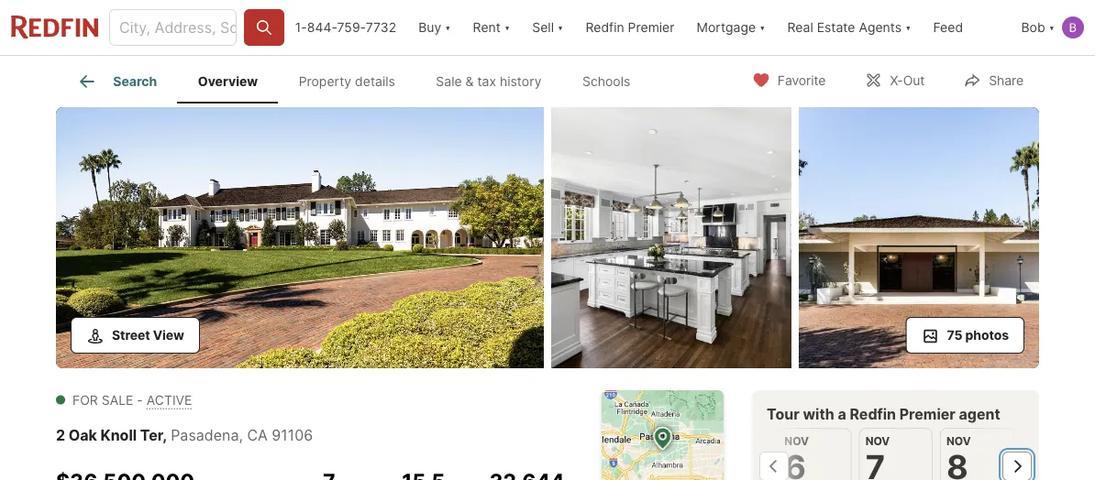 Task type: locate. For each thing, give the bounding box(es) containing it.
0 horizontal spatial nov button
[[778, 428, 852, 481]]

2 horizontal spatial nov button
[[940, 428, 1014, 481]]

estate
[[817, 20, 855, 35]]

submit search image
[[255, 18, 273, 37]]

▾ right 'bob'
[[1049, 20, 1055, 35]]

bob
[[1021, 20, 1045, 35]]

1 horizontal spatial nov
[[866, 435, 890, 449]]

0 horizontal spatial nov
[[785, 435, 809, 449]]

real estate agents ▾ button
[[777, 0, 922, 55]]

redfin
[[586, 20, 624, 35], [850, 405, 896, 423]]

out
[[903, 73, 925, 89]]

overview
[[198, 74, 258, 89]]

real
[[788, 20, 813, 35]]

rent ▾
[[473, 20, 510, 35]]

75 photos
[[947, 327, 1009, 343]]

oak
[[69, 427, 97, 444]]

1 horizontal spatial nov button
[[859, 428, 933, 481]]

active
[[147, 393, 192, 408]]

75
[[947, 327, 963, 343]]

premier left agent on the bottom right of page
[[900, 405, 956, 423]]

pasadena
[[171, 427, 239, 444]]

street view
[[112, 327, 184, 343]]

Nov button
[[778, 428, 852, 481], [859, 428, 933, 481], [940, 428, 1014, 481]]

1 horizontal spatial 2 oak knoll ter, pasadena, ca 91106 image
[[551, 107, 792, 369]]

-
[[137, 393, 143, 408]]

share
[[989, 73, 1024, 89]]

rent ▾ button
[[462, 0, 521, 55]]

3 nov button from the left
[[940, 428, 1014, 481]]

3 2 oak knoll ter, pasadena, ca 91106 image from the left
[[799, 107, 1039, 369]]

2 oak knoll ter, pasadena, ca 91106 image
[[56, 107, 544, 369], [551, 107, 792, 369], [799, 107, 1039, 369]]

overview tab
[[177, 60, 278, 104]]

▾ right agents
[[905, 20, 911, 35]]

nov down tour
[[785, 435, 809, 449]]

nov button down with
[[778, 428, 852, 481]]

4 ▾ from the left
[[760, 20, 766, 35]]

x-out button
[[849, 61, 941, 99]]

tab list containing search
[[56, 56, 666, 104]]

2
[[56, 427, 65, 444]]

1 nov button from the left
[[778, 428, 852, 481]]

2 nov button from the left
[[859, 428, 933, 481]]

▾ for bob ▾
[[1049, 20, 1055, 35]]

mortgage ▾ button
[[686, 0, 777, 55]]

1 horizontal spatial ,
[[239, 427, 243, 444]]

premier
[[628, 20, 675, 35], [900, 405, 956, 423]]

0 vertical spatial redfin
[[586, 20, 624, 35]]

, left ca
[[239, 427, 243, 444]]

▾ right rent
[[504, 20, 510, 35]]

2 , from the left
[[239, 427, 243, 444]]

search
[[113, 74, 157, 89]]

▾ for mortgage ▾
[[760, 20, 766, 35]]

knoll
[[101, 427, 137, 444]]

844-
[[307, 20, 337, 35]]

2 horizontal spatial nov
[[947, 435, 971, 449]]

view
[[153, 327, 184, 343]]

3 ▾ from the left
[[558, 20, 564, 35]]

0 vertical spatial premier
[[628, 20, 675, 35]]

6 ▾ from the left
[[1049, 20, 1055, 35]]

premier inside button
[[628, 20, 675, 35]]

▾ right buy
[[445, 20, 451, 35]]

2 ▾ from the left
[[504, 20, 510, 35]]

0 horizontal spatial redfin
[[586, 20, 624, 35]]

▾
[[445, 20, 451, 35], [504, 20, 510, 35], [558, 20, 564, 35], [760, 20, 766, 35], [905, 20, 911, 35], [1049, 20, 1055, 35]]

premier up schools
[[628, 20, 675, 35]]

previous image
[[760, 452, 789, 481]]

nov
[[785, 435, 809, 449], [866, 435, 890, 449], [947, 435, 971, 449]]

redfin right a
[[850, 405, 896, 423]]

mortgage ▾
[[697, 20, 766, 35]]

▾ right sell
[[558, 20, 564, 35]]

nov button down tour with a redfin premier agent
[[859, 428, 933, 481]]

2 2 oak knoll ter, pasadena, ca 91106 image from the left
[[551, 107, 792, 369]]

redfin inside button
[[586, 20, 624, 35]]

tour
[[767, 405, 800, 423]]

▾ right mortgage
[[760, 20, 766, 35]]

0 horizontal spatial 2 oak knoll ter, pasadena, ca 91106 image
[[56, 107, 544, 369]]

nov button down agent on the bottom right of page
[[940, 428, 1014, 481]]

1-844-759-7732 link
[[295, 20, 396, 35]]

, down active link on the left bottom of the page
[[163, 427, 167, 444]]

1 2 oak knoll ter, pasadena, ca 91106 image from the left
[[56, 107, 544, 369]]

1 horizontal spatial premier
[[900, 405, 956, 423]]

history
[[500, 74, 542, 89]]

for sale - active
[[72, 393, 192, 408]]

redfin premier button
[[575, 0, 686, 55]]

sale
[[436, 74, 462, 89]]

5 ▾ from the left
[[905, 20, 911, 35]]

0 horizontal spatial premier
[[628, 20, 675, 35]]

nov down tour with a redfin premier agent
[[866, 435, 890, 449]]

redfin up schools
[[586, 20, 624, 35]]

0 horizontal spatial ,
[[163, 427, 167, 444]]

buy
[[418, 20, 441, 35]]

property details
[[299, 74, 395, 89]]

bob ▾
[[1021, 20, 1055, 35]]

1 ▾ from the left
[[445, 20, 451, 35]]

buy ▾ button
[[407, 0, 462, 55]]

nov down agent on the bottom right of page
[[947, 435, 971, 449]]

mortgage
[[697, 20, 756, 35]]

active link
[[147, 393, 192, 408]]

tab list
[[56, 56, 666, 104]]

2 horizontal spatial 2 oak knoll ter, pasadena, ca 91106 image
[[799, 107, 1039, 369]]

schools
[[582, 74, 631, 89]]

75 photos button
[[906, 317, 1025, 354]]

▾ for rent ▾
[[504, 20, 510, 35]]

buy ▾
[[418, 20, 451, 35]]

1 horizontal spatial redfin
[[850, 405, 896, 423]]

,
[[163, 427, 167, 444], [239, 427, 243, 444]]



Task type: describe. For each thing, give the bounding box(es) containing it.
1 nov from the left
[[785, 435, 809, 449]]

search link
[[76, 71, 157, 93]]

▾ inside dropdown button
[[905, 20, 911, 35]]

1-844-759-7732
[[295, 20, 396, 35]]

share button
[[948, 61, 1039, 99]]

agents
[[859, 20, 902, 35]]

7732
[[366, 20, 396, 35]]

for
[[72, 393, 98, 408]]

1 vertical spatial premier
[[900, 405, 956, 423]]

759-
[[337, 20, 366, 35]]

buy ▾ button
[[418, 0, 451, 55]]

schools tab
[[562, 60, 651, 104]]

▾ for buy ▾
[[445, 20, 451, 35]]

tax
[[477, 74, 496, 89]]

redfin premier
[[586, 20, 675, 35]]

rent ▾ button
[[473, 0, 510, 55]]

feed
[[933, 20, 963, 35]]

sale & tax history tab
[[416, 60, 562, 104]]

▾ for sell ▾
[[558, 20, 564, 35]]

1 , from the left
[[163, 427, 167, 444]]

ter
[[140, 427, 163, 444]]

x-
[[890, 73, 903, 89]]

street view button
[[71, 317, 200, 354]]

mortgage ▾ button
[[697, 0, 766, 55]]

x-out
[[890, 73, 925, 89]]

1 vertical spatial redfin
[[850, 405, 896, 423]]

street
[[112, 327, 150, 343]]

sale
[[102, 393, 133, 408]]

a
[[838, 405, 847, 423]]

tour with a redfin premier agent
[[767, 405, 1001, 423]]

favorite button
[[736, 61, 842, 99]]

&
[[466, 74, 474, 89]]

sell
[[532, 20, 554, 35]]

2 nov from the left
[[866, 435, 890, 449]]

agent
[[959, 405, 1001, 423]]

rent
[[473, 20, 501, 35]]

ca
[[247, 427, 268, 444]]

property
[[299, 74, 351, 89]]

91106
[[272, 427, 313, 444]]

favorite
[[778, 73, 826, 89]]

sell ▾
[[532, 20, 564, 35]]

user photo image
[[1062, 17, 1084, 39]]

1-
[[295, 20, 307, 35]]

map entry image
[[602, 391, 724, 481]]

next image
[[1003, 452, 1032, 481]]

real estate agents ▾
[[788, 20, 911, 35]]

sell ▾ button
[[521, 0, 575, 55]]

3 nov from the left
[[947, 435, 971, 449]]

sell ▾ button
[[532, 0, 564, 55]]

City, Address, School, Agent, ZIP search field
[[109, 9, 237, 46]]

feed button
[[922, 0, 1010, 55]]

real estate agents ▾ link
[[788, 0, 911, 55]]

photos
[[966, 327, 1009, 343]]

sale & tax history
[[436, 74, 542, 89]]

2 oak knoll ter , pasadena , ca 91106
[[56, 427, 313, 444]]

property details tab
[[278, 60, 416, 104]]

details
[[355, 74, 395, 89]]

with
[[803, 405, 835, 423]]



Task type: vqa. For each thing, say whether or not it's contained in the screenshot.
the right do
no



